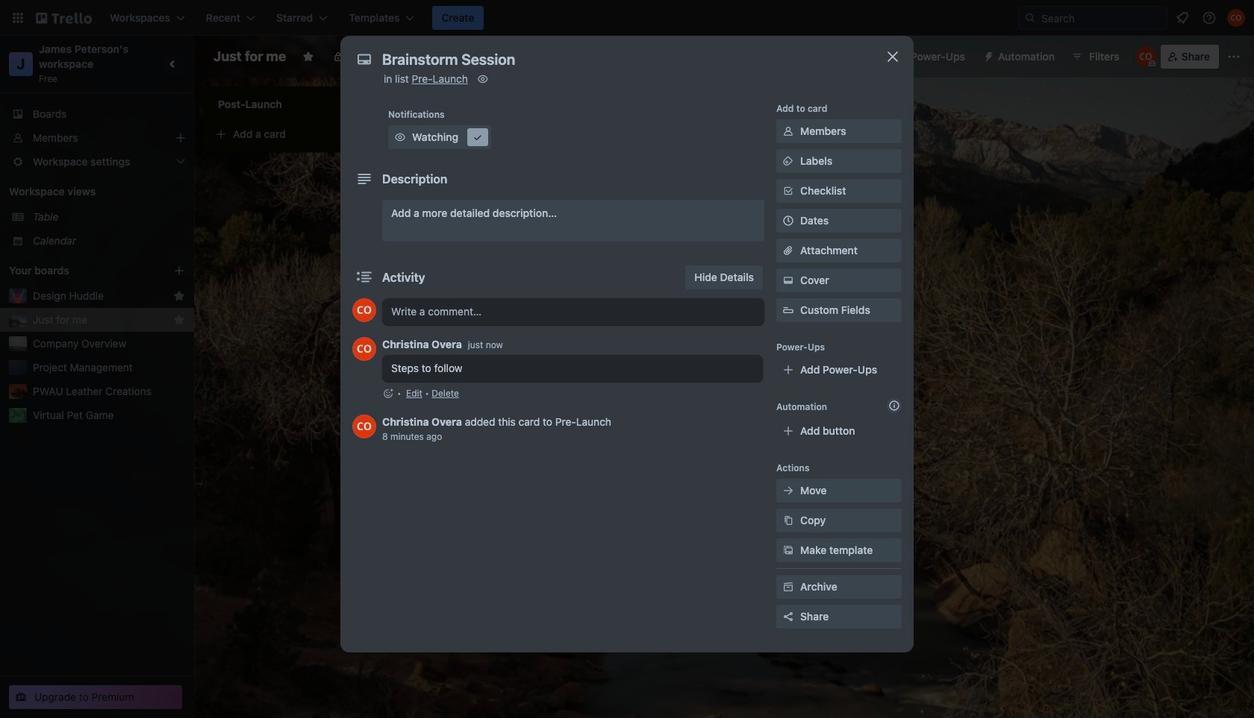 Task type: describe. For each thing, give the bounding box(es) containing it.
1 christina overa (christinaovera) image from the top
[[352, 299, 376, 322]]

add board image
[[173, 265, 185, 277]]

3 christina overa (christinaovera) image from the top
[[352, 415, 376, 439]]

create from template… image
[[382, 128, 394, 140]]

2 christina overa (christinaovera) image from the top
[[352, 337, 376, 361]]

primary element
[[0, 0, 1254, 36]]

close dialog image
[[884, 48, 902, 66]]

Write a comment text field
[[382, 299, 764, 325]]

2 starred icon image from the top
[[173, 314, 185, 326]]

search image
[[1024, 12, 1036, 24]]



Task type: locate. For each thing, give the bounding box(es) containing it.
None text field
[[375, 46, 867, 73]]

2 vertical spatial christina overa (christinaovera) image
[[352, 415, 376, 439]]

star or unstar board image
[[303, 51, 314, 63]]

sm image
[[475, 72, 490, 87], [393, 130, 408, 145], [781, 273, 796, 288], [781, 514, 796, 529], [781, 580, 796, 595]]

0 vertical spatial christina overa (christinaovera) image
[[352, 299, 376, 322]]

christina overa (christinaovera) image
[[1227, 9, 1245, 27], [1135, 46, 1156, 67]]

0 notifications image
[[1174, 9, 1191, 27]]

your boards with 6 items element
[[9, 262, 151, 280]]

christina overa (christinaovera) image down 'search' 'field'
[[1135, 46, 1156, 67]]

Search field
[[1036, 7, 1167, 28]]

add reaction image
[[382, 387, 394, 402]]

1 horizontal spatial christina overa (christinaovera) image
[[1227, 9, 1245, 27]]

0 horizontal spatial christina overa (christinaovera) image
[[1135, 46, 1156, 67]]

customize views image
[[468, 49, 483, 64]]

0 vertical spatial christina overa (christinaovera) image
[[1227, 9, 1245, 27]]

Board name text field
[[206, 45, 294, 69]]

starred icon image
[[173, 290, 185, 302], [173, 314, 185, 326]]

sm image
[[977, 45, 998, 66], [781, 124, 796, 139], [470, 130, 485, 145], [781, 154, 796, 169], [781, 484, 796, 499], [781, 543, 796, 558]]

christina overa (christinaovera) image right open information menu image
[[1227, 9, 1245, 27]]

0 vertical spatial starred icon image
[[173, 290, 185, 302]]

1 vertical spatial starred icon image
[[173, 314, 185, 326]]

christina overa (christinaovera) image
[[352, 299, 376, 322], [352, 337, 376, 361], [352, 415, 376, 439]]

1 starred icon image from the top
[[173, 290, 185, 302]]

show menu image
[[1227, 49, 1241, 64]]

open information menu image
[[1202, 10, 1217, 25]]

1 vertical spatial christina overa (christinaovera) image
[[1135, 46, 1156, 67]]

1 vertical spatial christina overa (christinaovera) image
[[352, 337, 376, 361]]



Task type: vqa. For each thing, say whether or not it's contained in the screenshot.
the right Christina Overa (christinaovera) image
yes



